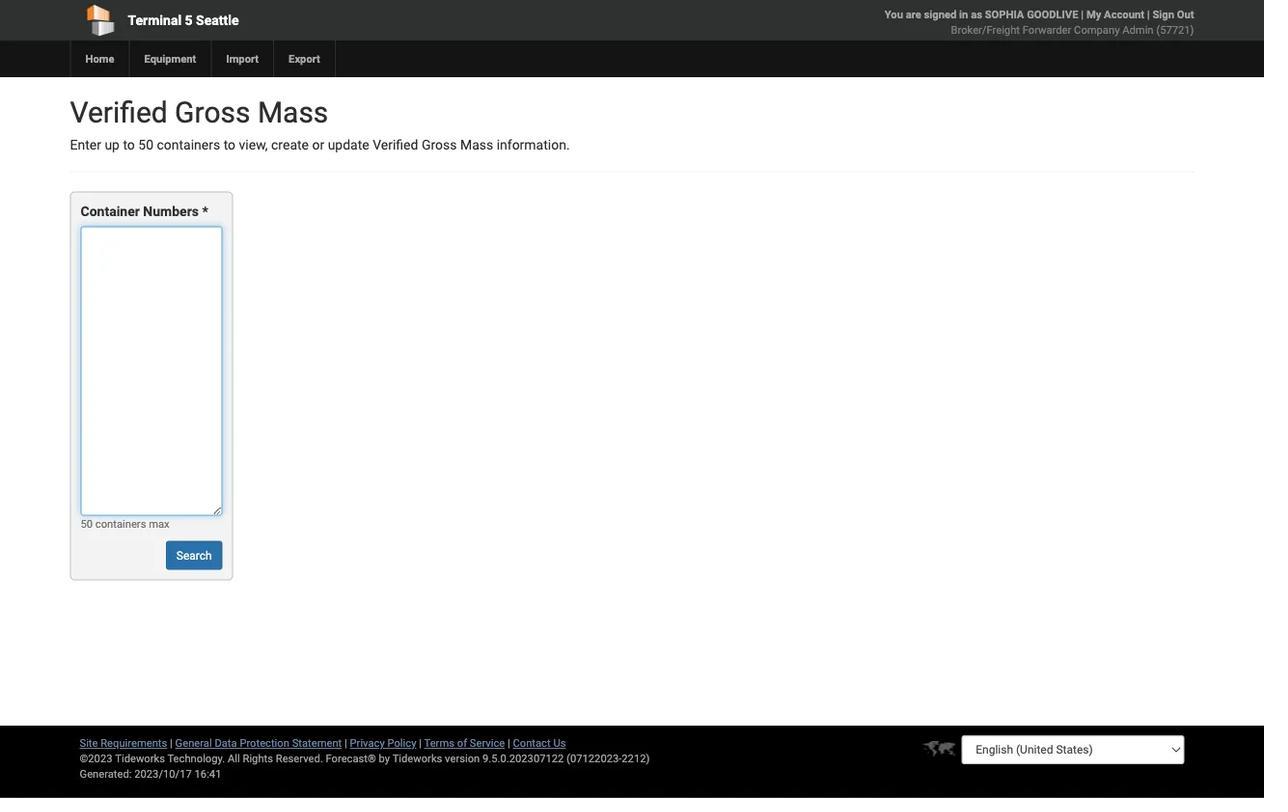 Task type: describe. For each thing, give the bounding box(es) containing it.
out
[[1177, 8, 1194, 21]]

| left the sign
[[1147, 8, 1150, 21]]

(57721)
[[1156, 24, 1194, 36]]

or
[[312, 137, 324, 153]]

container
[[81, 204, 140, 219]]

information.
[[497, 137, 570, 153]]

statement
[[292, 737, 342, 749]]

my account link
[[1087, 8, 1145, 21]]

privacy policy link
[[350, 737, 416, 749]]

tideworks
[[392, 752, 442, 765]]

in
[[959, 8, 968, 21]]

technology.
[[167, 752, 225, 765]]

50 inside "50 containers max search"
[[81, 517, 93, 530]]

sophia
[[985, 8, 1024, 21]]

max
[[149, 517, 170, 530]]

data
[[215, 737, 237, 749]]

| up tideworks
[[419, 737, 422, 749]]

1 vertical spatial verified
[[373, 137, 418, 153]]

equipment
[[144, 53, 196, 65]]

as
[[971, 8, 982, 21]]

create
[[271, 137, 309, 153]]

sign
[[1153, 8, 1174, 21]]

sign out link
[[1153, 8, 1194, 21]]

up
[[105, 137, 120, 153]]

terminal 5 seattle
[[128, 12, 239, 28]]

| left 'my'
[[1081, 8, 1084, 21]]

0 horizontal spatial mass
[[258, 95, 328, 129]]

version
[[445, 752, 480, 765]]

| up forecast®
[[345, 737, 347, 749]]

Container Numbers * text field
[[81, 226, 223, 516]]

home link
[[70, 41, 129, 77]]

are
[[906, 8, 921, 21]]

*
[[202, 204, 208, 219]]

verified gross mass enter up to 50 containers to view, create or update verified gross mass information.
[[70, 95, 570, 153]]

numbers
[[143, 204, 199, 219]]

policy
[[387, 737, 416, 749]]

account
[[1104, 8, 1145, 21]]

| up 9.5.0.202307122
[[508, 737, 510, 749]]

terminal
[[128, 12, 182, 28]]

forwarder
[[1023, 24, 1072, 36]]

terms of service link
[[424, 737, 505, 749]]

update
[[328, 137, 369, 153]]

2212)
[[622, 752, 650, 765]]

terms
[[424, 737, 455, 749]]

generated:
[[80, 768, 132, 780]]

seattle
[[196, 12, 239, 28]]



Task type: locate. For each thing, give the bounding box(es) containing it.
of
[[457, 737, 467, 749]]

reserved.
[[276, 752, 323, 765]]

requirements
[[101, 737, 167, 749]]

by
[[379, 752, 390, 765]]

gross up view,
[[175, 95, 250, 129]]

50
[[138, 137, 153, 153], [81, 517, 93, 530]]

0 vertical spatial verified
[[70, 95, 168, 129]]

0 horizontal spatial to
[[123, 137, 135, 153]]

9.5.0.202307122
[[483, 752, 564, 765]]

(07122023-
[[567, 752, 622, 765]]

export
[[289, 53, 320, 65]]

export link
[[273, 41, 335, 77]]

broker/freight
[[951, 24, 1020, 36]]

contact us link
[[513, 737, 566, 749]]

1 vertical spatial gross
[[422, 137, 457, 153]]

1 vertical spatial containers
[[95, 517, 146, 530]]

gross right update
[[422, 137, 457, 153]]

search
[[176, 549, 212, 562]]

5
[[185, 12, 193, 28]]

you are signed in as sophia goodlive | my account | sign out broker/freight forwarder company admin (57721)
[[885, 8, 1194, 36]]

0 horizontal spatial gross
[[175, 95, 250, 129]]

contact
[[513, 737, 551, 749]]

containers left view,
[[157, 137, 220, 153]]

0 vertical spatial 50
[[138, 137, 153, 153]]

admin
[[1123, 24, 1154, 36]]

service
[[470, 737, 505, 749]]

forecast®
[[326, 752, 376, 765]]

1 horizontal spatial to
[[224, 137, 236, 153]]

containers inside "50 containers max search"
[[95, 517, 146, 530]]

all
[[228, 752, 240, 765]]

50 inside verified gross mass enter up to 50 containers to view, create or update verified gross mass information.
[[138, 137, 153, 153]]

mass left information.
[[460, 137, 493, 153]]

0 horizontal spatial containers
[[95, 517, 146, 530]]

| left general
[[170, 737, 173, 749]]

1 vertical spatial mass
[[460, 137, 493, 153]]

home
[[85, 53, 114, 65]]

16:41
[[195, 768, 221, 780]]

containers left max
[[95, 517, 146, 530]]

1 horizontal spatial containers
[[157, 137, 220, 153]]

search button
[[166, 541, 223, 570]]

site
[[80, 737, 98, 749]]

containers inside verified gross mass enter up to 50 containers to view, create or update verified gross mass information.
[[157, 137, 220, 153]]

import link
[[211, 41, 273, 77]]

terminal 5 seattle link
[[70, 0, 522, 41]]

to left view,
[[224, 137, 236, 153]]

mass up "create"
[[258, 95, 328, 129]]

50 right up
[[138, 137, 153, 153]]

verified up up
[[70, 95, 168, 129]]

gross
[[175, 95, 250, 129], [422, 137, 457, 153]]

rights
[[243, 752, 273, 765]]

50 containers max search
[[81, 517, 212, 562]]

containers
[[157, 137, 220, 153], [95, 517, 146, 530]]

1 horizontal spatial 50
[[138, 137, 153, 153]]

2 to from the left
[[224, 137, 236, 153]]

1 horizontal spatial gross
[[422, 137, 457, 153]]

0 vertical spatial mass
[[258, 95, 328, 129]]

0 vertical spatial containers
[[157, 137, 220, 153]]

1 to from the left
[[123, 137, 135, 153]]

site requirements | general data protection statement | privacy policy | terms of service | contact us ©2023 tideworks technology. all rights reserved. forecast® by tideworks version 9.5.0.202307122 (07122023-2212) generated: 2023/10/17 16:41
[[80, 737, 650, 780]]

goodlive
[[1027, 8, 1078, 21]]

us
[[553, 737, 566, 749]]

company
[[1074, 24, 1120, 36]]

50 left max
[[81, 517, 93, 530]]

protection
[[240, 737, 289, 749]]

equipment link
[[129, 41, 211, 77]]

verified right update
[[373, 137, 418, 153]]

to right up
[[123, 137, 135, 153]]

enter
[[70, 137, 101, 153]]

verified
[[70, 95, 168, 129], [373, 137, 418, 153]]

|
[[1081, 8, 1084, 21], [1147, 8, 1150, 21], [170, 737, 173, 749], [345, 737, 347, 749], [419, 737, 422, 749], [508, 737, 510, 749]]

0 vertical spatial gross
[[175, 95, 250, 129]]

0 horizontal spatial 50
[[81, 517, 93, 530]]

my
[[1087, 8, 1101, 21]]

1 horizontal spatial mass
[[460, 137, 493, 153]]

mass
[[258, 95, 328, 129], [460, 137, 493, 153]]

view,
[[239, 137, 268, 153]]

to
[[123, 137, 135, 153], [224, 137, 236, 153]]

0 horizontal spatial verified
[[70, 95, 168, 129]]

2023/10/17
[[134, 768, 192, 780]]

1 vertical spatial 50
[[81, 517, 93, 530]]

site requirements link
[[80, 737, 167, 749]]

container numbers *
[[81, 204, 208, 219]]

signed
[[924, 8, 957, 21]]

general
[[175, 737, 212, 749]]

privacy
[[350, 737, 385, 749]]

import
[[226, 53, 259, 65]]

©2023 tideworks
[[80, 752, 165, 765]]

you
[[885, 8, 903, 21]]

1 horizontal spatial verified
[[373, 137, 418, 153]]

general data protection statement link
[[175, 737, 342, 749]]



Task type: vqa. For each thing, say whether or not it's contained in the screenshot.
the (Passenger)
no



